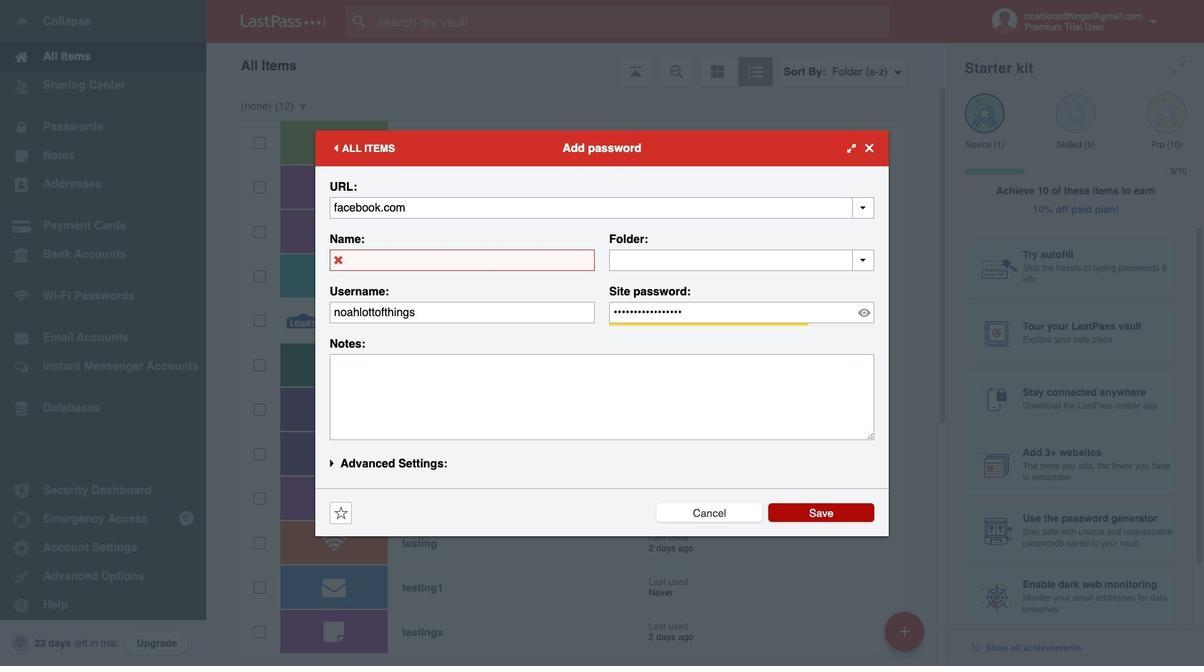 Task type: locate. For each thing, give the bounding box(es) containing it.
None text field
[[330, 197, 875, 218], [609, 249, 875, 271], [330, 354, 875, 440], [330, 197, 875, 218], [609, 249, 875, 271], [330, 354, 875, 440]]

new item navigation
[[880, 607, 934, 666]]

search my vault text field
[[346, 6, 918, 37]]

lastpass image
[[241, 15, 326, 28]]

dialog
[[315, 130, 889, 536]]

Search search field
[[346, 6, 918, 37]]

new item image
[[900, 626, 910, 636]]

None password field
[[609, 301, 875, 323]]

None text field
[[330, 249, 595, 271], [330, 301, 595, 323], [330, 249, 595, 271], [330, 301, 595, 323]]



Task type: describe. For each thing, give the bounding box(es) containing it.
main navigation navigation
[[0, 0, 206, 666]]

vault options navigation
[[206, 43, 948, 86]]



